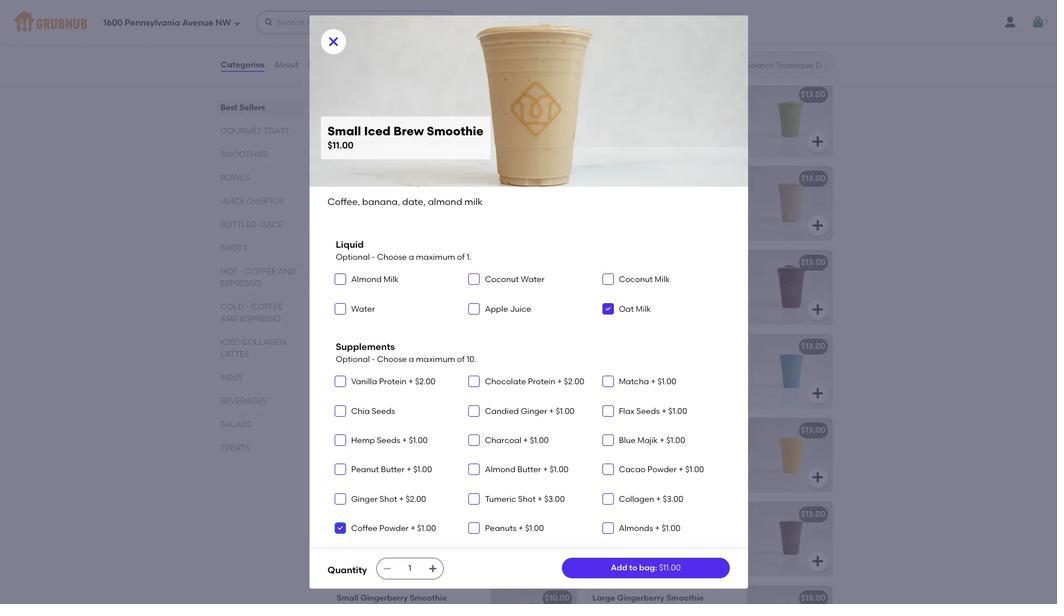 Task type: describe. For each thing, give the bounding box(es) containing it.
kale, for large
[[593, 118, 611, 127]]

mango, down mystique
[[415, 358, 445, 368]]

kale, for small
[[337, 118, 355, 127]]

blue majik + $1.00
[[619, 436, 685, 445]]

large gingerberry smoothie
[[593, 594, 704, 603]]

salads
[[220, 420, 252, 429]]

+ for cacao powder + $1.00
[[679, 465, 683, 475]]

smoothie for large green machine smoothie
[[679, 90, 716, 100]]

hemp for large
[[613, 118, 635, 127]]

1 pineapple, banana, mango, blue majik (sea algae), almond milk from the left
[[337, 358, 463, 379]]

large superfruit smoothie image
[[747, 250, 832, 325]]

supplements
[[336, 342, 395, 353]]

shot for tumeric shot
[[518, 494, 536, 504]]

candied
[[485, 406, 519, 416]]

lime for small
[[362, 129, 379, 139]]

1 pineapple, from the left
[[337, 358, 378, 368]]

lime, down 'small orange crush smoothie'
[[402, 442, 421, 452]]

coconut for coconut milk
[[619, 275, 653, 285]]

choose for supplements
[[377, 355, 407, 364]]

pennsylvania
[[125, 17, 180, 28]]

iced for small iced brew smoothie $11.00
[[364, 124, 391, 138]]

smoothies inside tab
[[220, 150, 268, 159]]

best sellers tab
[[220, 102, 300, 114]]

coffee for hot
[[245, 267, 276, 276]]

peanuts + $1.00
[[485, 524, 544, 533]]

coconut water
[[485, 275, 545, 285]]

small purple heart smoothie image
[[491, 502, 577, 576]]

small for small blue mystique smoothie
[[337, 342, 359, 351]]

1 vertical spatial water
[[351, 304, 375, 314]]

mystique
[[379, 342, 415, 351]]

about button
[[274, 45, 299, 86]]

matcha + $1.00
[[619, 377, 676, 387]]

$13.00 for "large gingerberry smoothie" image
[[801, 594, 826, 603]]

collagen
[[619, 494, 654, 504]]

water, for small
[[337, 129, 361, 139]]

$11.00 inside small iced brew smoothie $11.00
[[328, 140, 354, 151]]

almonds
[[619, 524, 653, 533]]

3 $10.00 from the top
[[545, 594, 570, 603]]

small iced brew smoothie image
[[491, 166, 577, 241]]

gingerberry for large
[[617, 594, 665, 603]]

add to bag: $11.00
[[611, 563, 681, 573]]

best for best sellers
[[220, 103, 237, 113]]

machine for large
[[643, 90, 677, 100]]

seeds for flax
[[636, 406, 660, 416]]

sides
[[220, 373, 242, 383]]

large orange crush smoothie image
[[747, 418, 832, 492]]

flax down large green machine smoothie
[[660, 118, 674, 127]]

small iced brew smoothie
[[337, 174, 439, 184]]

almond for almond milk
[[351, 275, 382, 285]]

lime for large
[[618, 129, 635, 139]]

svg image for 1
[[1031, 15, 1045, 29]]

+ up the heart
[[656, 494, 661, 504]]

majik
[[637, 436, 658, 445]]

pineapple, for large green machine smoothie
[[659, 106, 700, 116]]

large gingerberry smoothie image
[[747, 586, 832, 604]]

2 pineapple, banana, mango, blue majik (sea algae), almond milk from the left
[[593, 358, 719, 379]]

3 seed, from the left
[[637, 118, 658, 127]]

small superfruit smoothie
[[337, 258, 439, 267]]

acai, for the large superfruit smoothie image
[[593, 274, 612, 284]]

tumeric shot + $3.00
[[485, 494, 565, 504]]

pineapple, inside button
[[412, 526, 453, 535]]

heart
[[645, 510, 667, 519]]

shots
[[220, 243, 247, 253]]

sides tab
[[220, 372, 300, 384]]

apple juice
[[485, 304, 531, 314]]

lime, right majik
[[658, 442, 677, 452]]

small iced brew smoothie $11.00
[[328, 124, 484, 151]]

apple for small superfruit smoothie "image"
[[389, 286, 412, 295]]

almonds + $1.00
[[619, 524, 680, 533]]

best seller
[[599, 162, 634, 170]]

vanilla
[[351, 377, 377, 387]]

bottled juice
[[220, 220, 283, 230]]

4 seed, from the left
[[675, 118, 696, 127]]

almond butter + $1.00
[[485, 465, 569, 475]]

a for liquid
[[409, 252, 414, 262]]

categories button
[[220, 45, 265, 86]]

small orange crush smoothie
[[337, 426, 455, 435]]

gourmet toast
[[220, 126, 289, 136]]

seller
[[616, 162, 634, 170]]

blueberry, for small superfruit smoothie "image"
[[438, 274, 477, 284]]

1 majik from the left
[[337, 369, 358, 379]]

lime, inside the "blueberry, spinach, pineapple, chia seeds, flax seeds, lime, almond milk" button
[[405, 537, 424, 547]]

orange, for small
[[337, 442, 369, 452]]

+ for blue majik + $1.00
[[660, 436, 664, 445]]

brew for large iced brew smoothie
[[636, 176, 656, 186]]

coffee, for small
[[337, 190, 365, 200]]

cold - coffee and espresso
[[220, 302, 282, 324]]

maximum for liquid
[[416, 252, 455, 262]]

cacao powder + $1.00
[[619, 465, 704, 475]]

about
[[274, 60, 298, 70]]

acai, for small superfruit smoothie "image"
[[337, 274, 356, 284]]

juice
[[510, 304, 531, 314]]

seeds for hemp
[[377, 436, 400, 445]]

orange for large
[[617, 426, 647, 435]]

+ for ginger shot + $2.00
[[399, 494, 404, 504]]

strawberry, for small superfruit smoothie "image"
[[358, 274, 402, 284]]

orange, for large
[[593, 442, 624, 452]]

$13.00 for large blue mystique smoothie image
[[801, 342, 826, 351]]

large purple heart smoothie image
[[747, 502, 832, 576]]

peanut
[[351, 465, 379, 475]]

large blue mystique smoothie image
[[747, 334, 832, 409]]

date, for small iced brew smoothie
[[402, 190, 422, 200]]

1600
[[103, 17, 123, 28]]

flax
[[619, 406, 634, 416]]

coffee, for large
[[593, 192, 621, 202]]

chia for small purple heart smoothie image
[[455, 526, 472, 535]]

mango, up matcha + $1.00
[[670, 358, 700, 368]]

mango, for small green machine smoothie
[[371, 106, 401, 116]]

brew for small iced brew smoothie $11.00
[[394, 124, 424, 138]]

iced collagen lattes tab
[[220, 336, 300, 360]]

small green machine smoothie image
[[491, 82, 577, 157]]

green for small
[[360, 90, 384, 100]]

ginger shot + $2.00
[[351, 494, 426, 504]]

powder for cacao powder
[[647, 465, 677, 475]]

1.
[[467, 252, 471, 262]]

1 horizontal spatial $11.00
[[659, 563, 681, 573]]

0 vertical spatial water
[[521, 275, 545, 285]]

smoothie for small iced brew smoothie $11.00
[[427, 124, 484, 138]]

2 pineapple, from the left
[[593, 358, 634, 368]]

hot - coffee and espresso tab
[[220, 266, 300, 290]]

to
[[629, 563, 637, 573]]

juice over ice tab
[[220, 195, 300, 207]]

svg image for almond milk
[[337, 276, 344, 283]]

1 seeds, from the left
[[337, 537, 361, 547]]

small blue mystique smoothie image
[[491, 334, 577, 409]]

3 seeds, from the left
[[593, 537, 617, 547]]

peanut butter + $1.00
[[351, 465, 432, 475]]

$10.00 for banana, mango, pineapple, spinach, kale, hemp seed, flax seed, coconut water, lime
[[545, 90, 570, 100]]

water, for large
[[593, 129, 616, 139]]

almond inside button
[[426, 537, 455, 547]]

$13.00 for the large superfruit smoothie image
[[801, 258, 826, 267]]

2 blue from the left
[[702, 358, 719, 368]]

+ for candied ginger + $1.00
[[549, 406, 554, 416]]

1 $3.00 from the left
[[544, 494, 565, 504]]

1 button
[[1031, 12, 1048, 33]]

blueberry, for large purple heart smoothie image
[[593, 526, 631, 535]]

shots tab
[[220, 242, 300, 254]]

hemp seeds + $1.00
[[351, 436, 428, 445]]

seeds for chia
[[372, 406, 395, 416]]

orange, mango, lime, agave, almond milk for large
[[593, 442, 705, 463]]

butter for almond butter
[[517, 465, 541, 475]]

large for large orange crush smoothie
[[593, 426, 615, 435]]

gourmet toast tab
[[220, 125, 300, 137]]

milk inside button
[[457, 537, 473, 547]]

Input item quantity number field
[[397, 559, 422, 579]]

smoothie for small green machine smoothie
[[422, 90, 459, 100]]

lattes
[[220, 350, 249, 359]]

banana, mango, pineapple, spinach, kale, hemp seed, flax seed, coconut water, lime for small
[[337, 106, 479, 139]]

matcha
[[619, 377, 649, 387]]

purple
[[617, 510, 643, 519]]

nw
[[216, 17, 231, 28]]

maximum for supplements
[[416, 355, 455, 364]]

milk for almond milk
[[384, 275, 399, 285]]

+ for tumeric shot + $3.00
[[538, 494, 542, 504]]

bag:
[[639, 563, 657, 573]]

chocolate protein + $2.00
[[485, 377, 584, 387]]

choose for liquid
[[377, 252, 407, 262]]

brew for small iced brew smoothie
[[380, 174, 399, 184]]

- inside cold - coffee and espresso
[[246, 302, 249, 312]]

gourmet
[[220, 126, 261, 136]]

flax inside button
[[363, 537, 377, 547]]

search icon image
[[728, 58, 742, 72]]

espresso for cold
[[240, 314, 280, 324]]

large green machine smoothie image
[[747, 82, 832, 157]]

+ right peanuts
[[519, 524, 523, 533]]

coffee, up 'liquid'
[[328, 196, 360, 207]]

flax seeds + $1.00
[[619, 406, 687, 416]]

large green machine smoothie
[[593, 90, 716, 100]]

svg image for coconut water
[[471, 276, 478, 283]]

small for small iced brew smoothie $11.00
[[328, 124, 361, 138]]

svg image for collagen
[[605, 495, 611, 502]]

peanuts
[[485, 524, 517, 533]]

coffee for cold
[[251, 302, 282, 312]]

+ for chocolate protein + $2.00
[[557, 377, 562, 387]]

coffee powder + $1.00
[[351, 524, 436, 533]]

2 seed, from the left
[[420, 118, 440, 127]]

10.
[[467, 355, 476, 364]]

small gingerberry smoothie
[[337, 594, 447, 603]]

chia for large purple heart smoothie image
[[711, 526, 728, 535]]

agave, for large orange crush smoothie
[[678, 442, 705, 452]]

2 $13.00 from the top
[[801, 174, 826, 184]]

small superfruit smoothie image
[[491, 250, 577, 325]]

acai, strawberry, banana, blueberry, cold-pressed apple juice for small superfruit smoothie "image"
[[337, 274, 477, 295]]

blueberry, spinach, pineapple, chia seeds, flax seeds, lime, almond milk button
[[330, 502, 577, 576]]

shot for ginger shot
[[380, 494, 397, 504]]

+ right charcoal
[[523, 436, 528, 445]]

hot - coffee and espresso
[[220, 267, 296, 288]]

treats
[[220, 443, 250, 453]]

beverages
[[220, 396, 267, 406]]

protein for chocolate protein
[[528, 377, 555, 387]]

1 horizontal spatial ginger
[[521, 406, 547, 416]]

coffee, banana, date, almond milk for small iced brew smoothie
[[337, 190, 472, 200]]

oat milk
[[619, 304, 651, 314]]

collagen + $3.00
[[619, 494, 683, 504]]

smoothies tab
[[220, 148, 300, 160]]

spinach, inside the "blueberry, spinach, pineapple, chia seeds, flax seeds, lime, almond milk" button
[[377, 526, 410, 535]]

large purple heart smoothie
[[593, 510, 706, 519]]

powder for coffee powder
[[379, 524, 409, 533]]

smoothie for small blue mystique smoothie
[[417, 342, 454, 351]]

bowls tab
[[220, 172, 300, 184]]

chia seeds
[[351, 406, 395, 416]]

2 $3.00 from the left
[[663, 494, 683, 504]]

large iced brew smoothie image
[[747, 166, 832, 241]]

1 vertical spatial blue
[[619, 436, 636, 445]]

chocolate
[[485, 377, 526, 387]]

lime, down the almonds + $1.00
[[661, 537, 679, 547]]

sellers
[[239, 103, 265, 113]]

oat
[[619, 304, 634, 314]]

iced
[[220, 338, 239, 347]]

over
[[246, 196, 268, 206]]

svg image for ginger shot
[[337, 495, 344, 502]]



Task type: vqa. For each thing, say whether or not it's contained in the screenshot.


Task type: locate. For each thing, give the bounding box(es) containing it.
best inside tab
[[220, 103, 237, 113]]

Search Toastique Dupont Circle search field
[[746, 60, 833, 71]]

small for small iced brew smoothie
[[337, 174, 359, 184]]

best sellers
[[220, 103, 265, 113]]

2 agave, from the left
[[678, 442, 705, 452]]

and for hot - coffee and espresso
[[278, 267, 296, 276]]

candied ginger + $1.00
[[485, 406, 575, 416]]

4 seeds, from the left
[[635, 537, 659, 547]]

coffee down hot - coffee and espresso tab
[[251, 302, 282, 312]]

1 acai, strawberry, banana, blueberry, cold-pressed apple juice from the left
[[337, 274, 477, 295]]

seed,
[[381, 118, 402, 127], [420, 118, 440, 127], [637, 118, 658, 127], [675, 118, 696, 127]]

juice down liquid optional - choose a maximum of 1.
[[414, 286, 432, 295]]

butter for peanut butter
[[381, 465, 405, 475]]

coffee inside hot - coffee and espresso
[[245, 267, 276, 276]]

1 seed, from the left
[[381, 118, 402, 127]]

almond up tumeric
[[485, 465, 516, 475]]

cold- for the large superfruit smoothie image
[[593, 286, 613, 295]]

+ down 'small orange crush smoothie'
[[402, 436, 407, 445]]

coconut up oat milk
[[619, 275, 653, 285]]

0 horizontal spatial juice
[[220, 196, 244, 206]]

blueberry, spinach, pineapple, chia seeds, flax seeds, lime, almond milk
[[337, 526, 473, 547], [593, 526, 729, 547]]

blueberry, down purple
[[593, 526, 631, 535]]

0 horizontal spatial algae),
[[378, 369, 405, 379]]

svg image for vanilla protein
[[337, 378, 344, 385]]

2 protein from the left
[[528, 377, 555, 387]]

1 horizontal spatial orange, mango, lime, agave, almond milk
[[593, 442, 705, 463]]

juice over ice
[[220, 196, 283, 206]]

2 coconut from the left
[[619, 275, 653, 285]]

majik
[[337, 369, 358, 379], [593, 369, 614, 379]]

2 banana, mango, pineapple, spinach, kale, hemp seed, flax seed, coconut water, lime from the left
[[593, 106, 735, 139]]

blueberry, spinach, pineapple, chia seeds, flax seeds, lime, almond milk down the heart
[[593, 526, 729, 547]]

1 horizontal spatial blue
[[619, 436, 636, 445]]

protein for vanilla protein
[[379, 377, 407, 387]]

banana,
[[337, 106, 369, 116], [593, 106, 625, 116]]

and down the cold at the left of the page
[[220, 314, 238, 324]]

1 horizontal spatial $3.00
[[663, 494, 683, 504]]

- inside liquid optional - choose a maximum of 1.
[[372, 252, 375, 262]]

1 blueberry, spinach, pineapple, chia seeds, flax seeds, lime, almond milk from the left
[[337, 526, 473, 547]]

1 $10.00 from the top
[[545, 90, 570, 100]]

flax down small green machine smoothie
[[404, 118, 418, 127]]

banana,
[[367, 190, 400, 200], [623, 192, 656, 202], [362, 196, 400, 207], [403, 274, 436, 284], [659, 274, 692, 284], [380, 358, 413, 368], [636, 358, 669, 368]]

- right hot
[[239, 267, 243, 276]]

0 vertical spatial a
[[409, 252, 414, 262]]

a right the superfruit at the left top of the page
[[409, 252, 414, 262]]

- inside supplements optional - choose a maximum of 10.
[[372, 355, 375, 364]]

powder
[[647, 465, 677, 475], [379, 524, 409, 533]]

2 juice from the left
[[670, 286, 688, 295]]

of left 10.
[[457, 355, 465, 364]]

of inside liquid optional - choose a maximum of 1.
[[457, 252, 465, 262]]

0 horizontal spatial strawberry,
[[358, 274, 402, 284]]

blue
[[360, 342, 378, 351], [619, 436, 636, 445]]

1 crush from the left
[[392, 426, 415, 435]]

of inside supplements optional - choose a maximum of 10.
[[457, 355, 465, 364]]

small gingerberry smoothie image
[[491, 586, 577, 604]]

avenue
[[182, 17, 213, 28]]

salads tab
[[220, 419, 300, 431]]

pineapple, down supplements
[[337, 358, 378, 368]]

0 horizontal spatial best
[[220, 103, 237, 113]]

5 $13.00 from the top
[[801, 426, 826, 435]]

1 horizontal spatial algae),
[[634, 369, 661, 379]]

0 horizontal spatial pressed
[[357, 286, 388, 295]]

2 (sea from the left
[[615, 369, 632, 379]]

+ for coffee powder + $1.00
[[411, 524, 415, 533]]

mango, for large orange crush smoothie
[[626, 442, 656, 452]]

2 optional from the top
[[336, 355, 370, 364]]

pineapple,
[[403, 106, 445, 116], [659, 106, 700, 116], [412, 526, 453, 535], [668, 526, 709, 535]]

charcoal
[[485, 436, 521, 445]]

1 strawberry, from the left
[[358, 274, 402, 284]]

hemp
[[351, 436, 375, 445]]

0 vertical spatial juice
[[220, 196, 244, 206]]

small for small green machine smoothie
[[337, 90, 359, 100]]

7 $13.00 from the top
[[801, 594, 826, 603]]

1 vertical spatial coffee
[[251, 302, 282, 312]]

coconut up apple
[[485, 275, 519, 285]]

crush up blue majik + $1.00
[[649, 426, 672, 435]]

algae),
[[378, 369, 405, 379], [634, 369, 661, 379]]

1 horizontal spatial kale,
[[593, 118, 611, 127]]

0 horizontal spatial coconut
[[442, 118, 474, 127]]

2 orange, mango, lime, agave, almond milk from the left
[[593, 442, 705, 463]]

0 vertical spatial choose
[[377, 252, 407, 262]]

cold
[[220, 302, 244, 312]]

0 vertical spatial optional
[[336, 252, 370, 262]]

large for large green machine smoothie
[[593, 90, 615, 100]]

iced
[[364, 124, 391, 138], [360, 174, 378, 184], [617, 176, 635, 186]]

2 gingerberry from the left
[[617, 594, 665, 603]]

0 vertical spatial blue
[[360, 342, 378, 351]]

0 horizontal spatial pineapple,
[[337, 358, 378, 368]]

juice inside tab
[[258, 220, 283, 230]]

$3.00 up the heart
[[663, 494, 683, 504]]

tumeric
[[485, 494, 516, 504]]

2 $10.00 from the top
[[545, 174, 570, 184]]

acai, down 'liquid'
[[337, 274, 356, 284]]

1 horizontal spatial gingerberry
[[617, 594, 665, 603]]

lime,
[[402, 442, 421, 452], [658, 442, 677, 452], [405, 537, 424, 547], [661, 537, 679, 547]]

small for small orange crush smoothie
[[337, 426, 359, 435]]

crush up hemp seeds + $1.00
[[392, 426, 415, 435]]

juice down "coconut milk"
[[670, 286, 688, 295]]

1 horizontal spatial lime
[[618, 129, 635, 139]]

apple
[[485, 304, 508, 314]]

+ down the heart
[[655, 524, 660, 533]]

of for supplements
[[457, 355, 465, 364]]

chia
[[351, 406, 370, 416]]

$2.00 up coffee powder + $1.00
[[406, 494, 426, 504]]

2 horizontal spatial milk
[[655, 275, 670, 285]]

a inside supplements optional - choose a maximum of 10.
[[409, 355, 414, 364]]

water
[[521, 275, 545, 285], [351, 304, 375, 314]]

2 shot from the left
[[518, 494, 536, 504]]

reviews
[[308, 60, 340, 70]]

1 water, from the left
[[337, 129, 361, 139]]

charcoal + $1.00
[[485, 436, 549, 445]]

0 horizontal spatial milk
[[384, 275, 399, 285]]

juice
[[220, 196, 244, 206], [258, 220, 283, 230]]

1 coconut from the left
[[442, 118, 474, 127]]

1 horizontal spatial juice
[[670, 286, 688, 295]]

strawberry, down the superfruit at the left top of the page
[[358, 274, 402, 284]]

+ down ginger shot + $2.00
[[411, 524, 415, 533]]

1 acai, from the left
[[337, 274, 356, 284]]

$1.00
[[658, 377, 676, 387], [556, 406, 575, 416], [668, 406, 687, 416], [409, 436, 428, 445], [530, 436, 549, 445], [666, 436, 685, 445], [413, 465, 432, 475], [550, 465, 569, 475], [685, 465, 704, 475], [417, 524, 436, 533], [525, 524, 544, 533], [662, 524, 680, 533]]

algae), up flax seeds + $1.00
[[634, 369, 661, 379]]

0 horizontal spatial chia
[[455, 526, 472, 535]]

1 coconut from the left
[[485, 275, 519, 285]]

1 horizontal spatial coconut
[[619, 275, 653, 285]]

iced for small iced brew smoothie
[[360, 174, 378, 184]]

smoothies up small green machine smoothie
[[328, 56, 401, 70]]

smoothie inside small iced brew smoothie $11.00
[[427, 124, 484, 138]]

2 orange, from the left
[[593, 442, 624, 452]]

pineapple, down small green machine smoothie
[[403, 106, 445, 116]]

chia inside button
[[455, 526, 472, 535]]

flax
[[404, 118, 418, 127], [660, 118, 674, 127], [363, 537, 377, 547], [619, 537, 633, 547]]

2 of from the top
[[457, 355, 465, 364]]

protein right vanilla
[[379, 377, 407, 387]]

acai, left "coconut milk"
[[593, 274, 612, 284]]

smoothie for large iced brew smoothie
[[658, 176, 695, 186]]

0 horizontal spatial coconut
[[485, 275, 519, 285]]

almond
[[351, 275, 382, 285], [485, 465, 516, 475]]

1 horizontal spatial (sea
[[615, 369, 632, 379]]

1 vertical spatial a
[[409, 355, 414, 364]]

pineapple, banana, mango, blue majik (sea algae), almond milk up flax seeds + $1.00
[[593, 358, 719, 379]]

1 a from the top
[[409, 252, 414, 262]]

acai,
[[337, 274, 356, 284], [593, 274, 612, 284]]

2 green from the left
[[617, 90, 641, 100]]

smoothie for small orange crush smoothie
[[417, 426, 455, 435]]

beverages tab
[[220, 395, 300, 407]]

pineapple, down large green machine smoothie
[[659, 106, 700, 116]]

1 orange from the left
[[360, 426, 390, 435]]

bottled juice tab
[[220, 219, 300, 231]]

mango, down large green machine smoothie
[[627, 106, 657, 116]]

+ for peanut butter + $1.00
[[407, 465, 411, 475]]

0 vertical spatial smoothies
[[328, 56, 401, 70]]

iced inside small iced brew smoothie $11.00
[[364, 124, 391, 138]]

categories
[[221, 60, 265, 70]]

protein up candied ginger + $1.00
[[528, 377, 555, 387]]

1 green from the left
[[360, 90, 384, 100]]

coconut milk
[[619, 275, 670, 285]]

1 apple from the left
[[389, 286, 412, 295]]

1 cold- from the left
[[337, 286, 357, 295]]

1 protein from the left
[[379, 377, 407, 387]]

$2.00 up candied ginger + $1.00
[[564, 377, 584, 387]]

2 acai, from the left
[[593, 274, 612, 284]]

powder right cacao
[[647, 465, 677, 475]]

1 horizontal spatial milk
[[636, 304, 651, 314]]

1 horizontal spatial machine
[[643, 90, 677, 100]]

iced down small iced brew smoothie $11.00
[[360, 174, 378, 184]]

1600 pennsylvania avenue nw
[[103, 17, 231, 28]]

seeds up large orange crush smoothie
[[636, 406, 660, 416]]

2 water, from the left
[[593, 129, 616, 139]]

a down mystique
[[409, 355, 414, 364]]

+ right matcha
[[651, 377, 656, 387]]

1 (sea from the left
[[360, 369, 376, 379]]

2 cold- from the left
[[593, 286, 613, 295]]

1 orange, mango, lime, agave, almond milk from the left
[[337, 442, 449, 463]]

1 horizontal spatial water,
[[593, 129, 616, 139]]

small orange crush smoothie image
[[491, 418, 577, 492]]

5 large from the top
[[593, 594, 615, 603]]

2 seeds, from the left
[[379, 537, 403, 547]]

algae), down supplements optional - choose a maximum of 10.
[[378, 369, 405, 379]]

$13.00
[[801, 90, 826, 100], [801, 174, 826, 184], [801, 258, 826, 267], [801, 342, 826, 351], [801, 426, 826, 435], [801, 510, 826, 519], [801, 594, 826, 603]]

best for best seller
[[599, 162, 614, 170]]

1 hemp from the left
[[357, 118, 379, 127]]

juice down ice on the left of page
[[258, 220, 283, 230]]

large orange crush smoothie
[[593, 426, 711, 435]]

1 banana, from the left
[[337, 106, 369, 116]]

mango, down 'small orange crush smoothie'
[[370, 442, 400, 452]]

1 blueberry, from the left
[[337, 526, 375, 535]]

milk for oat milk
[[636, 304, 651, 314]]

almond milk
[[351, 275, 399, 285]]

2 lime from the left
[[618, 129, 635, 139]]

1 horizontal spatial majik
[[593, 369, 614, 379]]

0 horizontal spatial orange, mango, lime, agave, almond milk
[[337, 442, 449, 463]]

smoothies
[[328, 56, 401, 70], [220, 150, 268, 159]]

choose down small blue mystique smoothie
[[377, 355, 407, 364]]

shot
[[380, 494, 397, 504], [518, 494, 536, 504]]

seeds, up add
[[593, 537, 617, 547]]

0 horizontal spatial lime
[[362, 129, 379, 139]]

crush for large
[[649, 426, 672, 435]]

spinach,
[[447, 106, 479, 116], [702, 106, 735, 116], [377, 526, 410, 535], [633, 526, 666, 535]]

choose up almond milk
[[377, 252, 407, 262]]

0 vertical spatial ginger
[[521, 406, 547, 416]]

1
[[1045, 17, 1048, 27]]

0 vertical spatial maximum
[[416, 252, 455, 262]]

main navigation navigation
[[0, 0, 1057, 45]]

svg image inside 1 button
[[1031, 15, 1045, 29]]

banana, mango, pineapple, spinach, kale, hemp seed, flax seed, coconut water, lime down small green machine smoothie
[[337, 106, 479, 139]]

lime, down coffee powder + $1.00
[[405, 537, 424, 547]]

1 horizontal spatial water
[[521, 275, 545, 285]]

pineapple, up input item quantity number field
[[412, 526, 453, 535]]

pineapple, for small green machine smoothie
[[403, 106, 445, 116]]

orange,
[[337, 442, 369, 452], [593, 442, 624, 452]]

blueberry, spinach, pineapple, chia seeds, flax seeds, lime, almond milk inside button
[[337, 526, 473, 547]]

$2.00 for vanilla protein + $2.00
[[415, 377, 436, 387]]

orange up majik
[[617, 426, 647, 435]]

0 horizontal spatial butter
[[381, 465, 405, 475]]

coconut for coconut water
[[485, 275, 519, 285]]

coffee,
[[337, 190, 365, 200], [593, 192, 621, 202], [328, 196, 360, 207]]

1 large from the top
[[593, 90, 615, 100]]

0 horizontal spatial banana,
[[337, 106, 369, 116]]

of for liquid
[[457, 252, 465, 262]]

small for small gingerberry smoothie
[[337, 594, 359, 603]]

1 blue from the left
[[446, 358, 463, 368]]

0 horizontal spatial water,
[[337, 129, 361, 139]]

blueberry,
[[438, 274, 477, 284], [694, 274, 733, 284]]

2 vertical spatial $10.00
[[545, 594, 570, 603]]

majik down supplements
[[337, 369, 358, 379]]

1 horizontal spatial pineapple,
[[593, 358, 634, 368]]

0 horizontal spatial acai, strawberry, banana, blueberry, cold-pressed apple juice
[[337, 274, 477, 295]]

+ down hemp seeds + $1.00
[[407, 465, 411, 475]]

banana, mango, pineapple, spinach, kale, hemp seed, flax seed, coconut water, lime
[[337, 106, 479, 139], [593, 106, 735, 139]]

1 orange, from the left
[[337, 442, 369, 452]]

+ up coffee powder + $1.00
[[399, 494, 404, 504]]

0 horizontal spatial pineapple, banana, mango, blue majik (sea algae), almond milk
[[337, 358, 463, 379]]

liquid
[[336, 240, 364, 250]]

2 maximum from the top
[[416, 355, 455, 364]]

smoky chipotle turkey toast image
[[491, 0, 577, 32]]

flax down coffee on the bottom of page
[[363, 537, 377, 547]]

2 chia from the left
[[711, 526, 728, 535]]

+ down blue majik + $1.00
[[679, 465, 683, 475]]

agave, down 'small orange crush smoothie'
[[423, 442, 449, 452]]

banana, mango, pineapple, spinach, kale, hemp seed, flax seed, coconut water, lime for large
[[593, 106, 735, 139]]

1 vertical spatial best
[[599, 162, 614, 170]]

add
[[611, 563, 627, 573]]

milk
[[456, 190, 472, 200], [712, 192, 727, 202], [465, 196, 483, 207], [439, 369, 455, 379], [695, 369, 711, 379], [369, 453, 384, 463], [624, 453, 640, 463], [457, 537, 473, 547], [713, 537, 729, 547]]

0 vertical spatial best
[[220, 103, 237, 113]]

pressed for small superfruit smoothie "image"
[[357, 286, 388, 295]]

bottled
[[220, 220, 256, 230]]

1 horizontal spatial butter
[[517, 465, 541, 475]]

1 maximum from the top
[[416, 252, 455, 262]]

a for supplements
[[409, 355, 414, 364]]

smoothie for small iced brew smoothie
[[401, 174, 439, 184]]

orange, up cacao
[[593, 442, 624, 452]]

supplements optional - choose a maximum of 10.
[[336, 342, 476, 364]]

powder right coffee on the bottom of page
[[379, 524, 409, 533]]

iced down small green machine smoothie
[[364, 124, 391, 138]]

1 vertical spatial ginger
[[351, 494, 378, 504]]

1 banana, mango, pineapple, spinach, kale, hemp seed, flax seed, coconut water, lime from the left
[[337, 106, 479, 139]]

green
[[360, 90, 384, 100], [617, 90, 641, 100]]

and inside hot - coffee and espresso
[[278, 267, 296, 276]]

1 horizontal spatial blueberry,
[[593, 526, 631, 535]]

1 horizontal spatial crush
[[649, 426, 672, 435]]

0 horizontal spatial acai,
[[337, 274, 356, 284]]

hemp
[[357, 118, 379, 127], [613, 118, 635, 127]]

2 hemp from the left
[[613, 118, 635, 127]]

orange, mango, lime, agave, almond milk up peanut butter + $1.00
[[337, 442, 449, 463]]

2 banana, from the left
[[593, 106, 625, 116]]

best left sellers
[[220, 103, 237, 113]]

mango, down large orange crush smoothie
[[626, 442, 656, 452]]

pineapple, for large purple heart smoothie
[[668, 526, 709, 535]]

0 vertical spatial $11.00
[[328, 140, 354, 151]]

svg image for cacao powder
[[605, 466, 611, 473]]

agave, for small orange crush smoothie
[[423, 442, 449, 452]]

2 butter from the left
[[517, 465, 541, 475]]

1 vertical spatial optional
[[336, 355, 370, 364]]

1 butter from the left
[[381, 465, 405, 475]]

juice for small superfruit smoothie "image"
[[414, 286, 432, 295]]

1 horizontal spatial banana, mango, pineapple, spinach, kale, hemp seed, flax seed, coconut water, lime
[[593, 106, 735, 139]]

smoothies down "gourmet"
[[220, 150, 268, 159]]

gingerberry down input item quantity number field
[[360, 594, 408, 603]]

green for large
[[617, 90, 641, 100]]

$2.00 for ginger shot + $2.00
[[406, 494, 426, 504]]

optional inside supplements optional - choose a maximum of 10.
[[336, 355, 370, 364]]

1 horizontal spatial blueberry,
[[694, 274, 733, 284]]

blueberry, for small purple heart smoothie image
[[337, 526, 375, 535]]

2 crush from the left
[[649, 426, 672, 435]]

3 large from the top
[[593, 426, 615, 435]]

water down almond milk
[[351, 304, 375, 314]]

svg image
[[1031, 15, 1045, 29], [264, 18, 273, 27], [233, 20, 240, 27], [337, 276, 344, 283], [471, 276, 478, 283], [811, 303, 824, 317], [605, 305, 611, 312], [337, 378, 344, 385], [471, 378, 478, 385], [337, 437, 344, 444], [605, 437, 611, 444], [605, 466, 611, 473], [555, 471, 569, 484], [337, 495, 344, 502], [605, 495, 611, 502], [605, 525, 611, 532]]

1 vertical spatial espresso
[[240, 314, 280, 324]]

lime up small iced brew smoothie
[[362, 129, 379, 139]]

1 horizontal spatial pineapple, banana, mango, blue majik (sea algae), almond milk
[[593, 358, 719, 379]]

coffee down shots tab
[[245, 267, 276, 276]]

toast
[[263, 126, 289, 136]]

seeds down 'small orange crush smoothie'
[[377, 436, 400, 445]]

1 kale, from the left
[[337, 118, 355, 127]]

liquid optional - choose a maximum of 1.
[[336, 240, 471, 262]]

small green machine smoothie
[[337, 90, 459, 100]]

1 machine from the left
[[386, 90, 420, 100]]

butter up tumeric shot + $3.00
[[517, 465, 541, 475]]

seeds, down coffee on the bottom of page
[[337, 537, 361, 547]]

crush for small
[[392, 426, 415, 435]]

+ down chocolate protein + $2.00
[[549, 406, 554, 416]]

2 coconut from the left
[[698, 118, 730, 127]]

blueberry, for the large superfruit smoothie image
[[694, 274, 733, 284]]

1 shot from the left
[[380, 494, 397, 504]]

coffee, banana, date, almond milk for large iced brew smoothie
[[593, 192, 727, 202]]

gingerberry down add to bag: $11.00
[[617, 594, 665, 603]]

agave,
[[423, 442, 449, 452], [678, 442, 705, 452]]

0 horizontal spatial blue
[[360, 342, 378, 351]]

0 horizontal spatial blueberry,
[[337, 526, 375, 535]]

1 horizontal spatial strawberry,
[[614, 274, 657, 284]]

plain image
[[747, 0, 832, 32]]

juice
[[414, 286, 432, 295], [670, 286, 688, 295]]

vanilla protein + $2.00
[[351, 377, 436, 387]]

1 of from the top
[[457, 252, 465, 262]]

- right the cold at the left of the page
[[246, 302, 249, 312]]

choose
[[377, 252, 407, 262], [377, 355, 407, 364]]

0 vertical spatial of
[[457, 252, 465, 262]]

small inside small iced brew smoothie $11.00
[[328, 124, 361, 138]]

mango, down small green machine smoothie
[[371, 106, 401, 116]]

blueberry, spinach, pineapple, chia seeds, flax seeds, lime, almond milk for large purple heart smoothie image
[[593, 526, 729, 547]]

1 horizontal spatial orange,
[[593, 442, 624, 452]]

coffee
[[351, 524, 377, 533]]

iced down the "seller"
[[617, 176, 635, 186]]

1 horizontal spatial apple
[[645, 286, 668, 295]]

2 strawberry, from the left
[[614, 274, 657, 284]]

1 horizontal spatial protein
[[528, 377, 555, 387]]

0 horizontal spatial majik
[[337, 369, 358, 379]]

and inside cold - coffee and espresso
[[220, 314, 238, 324]]

0 horizontal spatial juice
[[414, 286, 432, 295]]

espresso inside cold - coffee and espresso
[[240, 314, 280, 324]]

iced collagen lattes
[[220, 338, 286, 359]]

1 horizontal spatial hemp
[[613, 118, 635, 127]]

1 agave, from the left
[[423, 442, 449, 452]]

$3.00 down almond butter + $1.00
[[544, 494, 565, 504]]

gingerberry for small
[[360, 594, 408, 603]]

apple down "coconut milk"
[[645, 286, 668, 295]]

pressed up the "oat" at the bottom right
[[613, 286, 643, 295]]

6 $13.00 from the top
[[801, 510, 826, 519]]

0 horizontal spatial and
[[220, 314, 238, 324]]

optional inside liquid optional - choose a maximum of 1.
[[336, 252, 370, 262]]

0 horizontal spatial machine
[[386, 90, 420, 100]]

1 horizontal spatial powder
[[647, 465, 677, 475]]

1 horizontal spatial banana,
[[593, 106, 625, 116]]

1 optional from the top
[[336, 252, 370, 262]]

2 blueberry, from the left
[[593, 526, 631, 535]]

optional for supplements
[[336, 355, 370, 364]]

pineapple, banana, mango, blue majik (sea algae), almond milk down mystique
[[337, 358, 463, 379]]

a inside liquid optional - choose a maximum of 1.
[[409, 252, 414, 262]]

coffee, down small iced brew smoothie
[[337, 190, 365, 200]]

date,
[[402, 190, 422, 200], [658, 192, 678, 202], [402, 196, 426, 207]]

1 pressed from the left
[[357, 286, 388, 295]]

(sea
[[360, 369, 376, 379], [615, 369, 632, 379]]

2 machine from the left
[[643, 90, 677, 100]]

flax down 'almonds'
[[619, 537, 633, 547]]

majik left matcha
[[593, 369, 614, 379]]

ginger
[[521, 406, 547, 416], [351, 494, 378, 504]]

espresso inside hot - coffee and espresso
[[220, 279, 261, 288]]

apple down almond milk
[[389, 286, 412, 295]]

2 choose from the top
[[377, 355, 407, 364]]

+ down large orange crush smoothie
[[660, 436, 664, 445]]

2 acai, strawberry, banana, blueberry, cold-pressed apple juice from the left
[[593, 274, 733, 295]]

pressed
[[357, 286, 388, 295], [613, 286, 643, 295]]

maximum inside supplements optional - choose a maximum of 10.
[[416, 355, 455, 364]]

2 majik from the left
[[593, 369, 614, 379]]

optional for liquid
[[336, 252, 370, 262]]

water,
[[337, 129, 361, 139], [593, 129, 616, 139]]

machine for small
[[386, 90, 420, 100]]

cold - coffee and espresso tab
[[220, 301, 300, 325]]

almond
[[424, 190, 454, 200], [680, 192, 710, 202], [428, 196, 462, 207], [407, 369, 437, 379], [663, 369, 693, 379], [337, 453, 367, 463], [593, 453, 622, 463], [426, 537, 455, 547], [681, 537, 711, 547]]

0 horizontal spatial kale,
[[337, 118, 355, 127]]

1 horizontal spatial orange
[[617, 426, 647, 435]]

0 horizontal spatial agave,
[[423, 442, 449, 452]]

1 horizontal spatial acai, strawberry, banana, blueberry, cold-pressed apple juice
[[593, 274, 733, 295]]

blue left majik
[[619, 436, 636, 445]]

2 a from the top
[[409, 355, 414, 364]]

quantity
[[328, 565, 367, 576]]

3 $13.00 from the top
[[801, 258, 826, 267]]

4 large from the top
[[593, 510, 615, 519]]

large iced brew smoothie
[[593, 176, 695, 186]]

1 vertical spatial choose
[[377, 355, 407, 364]]

2 pressed from the left
[[613, 286, 643, 295]]

treats tab
[[220, 442, 300, 454]]

0 horizontal spatial almond
[[351, 275, 382, 285]]

blueberry, inside button
[[337, 526, 375, 535]]

$11.00
[[328, 140, 354, 151], [659, 563, 681, 573]]

0 vertical spatial espresso
[[220, 279, 261, 288]]

coconut for large green machine smoothie
[[698, 118, 730, 127]]

2 large from the top
[[593, 176, 615, 186]]

1 vertical spatial juice
[[258, 220, 283, 230]]

shot down peanut butter + $1.00
[[380, 494, 397, 504]]

maximum
[[416, 252, 455, 262], [416, 355, 455, 364]]

+ for vanilla protein + $2.00
[[408, 377, 413, 387]]

- up almond milk
[[372, 252, 375, 262]]

4 $13.00 from the top
[[801, 342, 826, 351]]

1 horizontal spatial pressed
[[613, 286, 643, 295]]

svg image for hemp seeds
[[337, 437, 344, 444]]

1 vertical spatial smoothies
[[220, 150, 268, 159]]

+
[[408, 377, 413, 387], [557, 377, 562, 387], [651, 377, 656, 387], [549, 406, 554, 416], [662, 406, 666, 416], [402, 436, 407, 445], [523, 436, 528, 445], [660, 436, 664, 445], [407, 465, 411, 475], [543, 465, 548, 475], [679, 465, 683, 475], [399, 494, 404, 504], [538, 494, 542, 504], [656, 494, 661, 504], [411, 524, 415, 533], [519, 524, 523, 533], [655, 524, 660, 533]]

2 apple from the left
[[645, 286, 668, 295]]

coffee inside cold - coffee and espresso
[[251, 302, 282, 312]]

pineapple, down large purple heart smoothie
[[668, 526, 709, 535]]

mango, for small orange crush smoothie
[[370, 442, 400, 452]]

1 horizontal spatial green
[[617, 90, 641, 100]]

1 vertical spatial maximum
[[416, 355, 455, 364]]

- inside hot - coffee and espresso
[[239, 267, 243, 276]]

blue left mystique
[[360, 342, 378, 351]]

+ for hemp seeds + $1.00
[[402, 436, 407, 445]]

strawberry,
[[358, 274, 402, 284], [614, 274, 657, 284]]

juice for the large superfruit smoothie image
[[670, 286, 688, 295]]

mango, for large green machine smoothie
[[627, 106, 657, 116]]

acai, strawberry, banana, blueberry, cold-pressed apple juice for the large superfruit smoothie image
[[593, 274, 733, 295]]

2 orange from the left
[[617, 426, 647, 435]]

1 horizontal spatial agave,
[[678, 442, 705, 452]]

$2.00 down supplements optional - choose a maximum of 10.
[[415, 377, 436, 387]]

juice inside tab
[[220, 196, 244, 206]]

iced for large iced brew smoothie
[[617, 176, 635, 186]]

smoothie for large orange crush smoothie
[[674, 426, 711, 435]]

1 horizontal spatial smoothies
[[328, 56, 401, 70]]

1 $13.00 from the top
[[801, 90, 826, 100]]

+ for almond butter + $1.00
[[543, 465, 548, 475]]

0 horizontal spatial orange,
[[337, 442, 369, 452]]

1 horizontal spatial blueberry, spinach, pineapple, chia seeds, flax seeds, lime, almond milk
[[593, 526, 729, 547]]

optional down supplements
[[336, 355, 370, 364]]

1 chia from the left
[[455, 526, 472, 535]]

0 horizontal spatial blue
[[446, 358, 463, 368]]

1 juice from the left
[[414, 286, 432, 295]]

1 vertical spatial $11.00
[[659, 563, 681, 573]]

optional down 'liquid'
[[336, 252, 370, 262]]

1 choose from the top
[[377, 252, 407, 262]]

2 kale, from the left
[[593, 118, 611, 127]]

maximum inside liquid optional - choose a maximum of 1.
[[416, 252, 455, 262]]

1 vertical spatial $10.00
[[545, 174, 570, 184]]

choose inside liquid optional - choose a maximum of 1.
[[377, 252, 407, 262]]

$13.00 for large green machine smoothie image
[[801, 90, 826, 100]]

gingerberry
[[360, 594, 408, 603], [617, 594, 665, 603]]

1 horizontal spatial acai,
[[593, 274, 612, 284]]

apple for the large superfruit smoothie image
[[645, 286, 668, 295]]

1 lime from the left
[[362, 129, 379, 139]]

cacao
[[619, 465, 646, 475]]

1 gingerberry from the left
[[360, 594, 408, 603]]

0 horizontal spatial blueberry, spinach, pineapple, chia seeds, flax seeds, lime, almond milk
[[337, 526, 473, 547]]

0 horizontal spatial $3.00
[[544, 494, 565, 504]]

choose inside supplements optional - choose a maximum of 10.
[[377, 355, 407, 364]]

agave, up "cacao powder + $1.00" at right
[[678, 442, 705, 452]]

2 algae), from the left
[[634, 369, 661, 379]]

orange, mango, lime, agave, almond milk for small
[[337, 442, 449, 463]]

svg image
[[555, 10, 569, 24], [326, 35, 340, 49], [555, 135, 569, 149], [811, 135, 824, 149], [811, 219, 824, 233], [605, 276, 611, 283], [337, 305, 344, 312], [471, 305, 478, 312], [605, 378, 611, 385], [555, 387, 569, 401], [811, 387, 824, 401], [337, 408, 344, 414], [471, 408, 478, 414], [605, 408, 611, 414], [471, 437, 478, 444], [337, 466, 344, 473], [471, 466, 478, 473], [811, 471, 824, 484], [471, 495, 478, 502], [337, 525, 344, 532], [471, 525, 478, 532], [555, 555, 569, 568], [811, 555, 824, 568], [382, 564, 392, 573], [428, 564, 437, 573]]

water up juice
[[521, 275, 545, 285]]

banana, for large
[[593, 106, 625, 116]]

1 vertical spatial almond
[[485, 465, 516, 475]]

brew inside small iced brew smoothie $11.00
[[394, 124, 424, 138]]

maximum left 10.
[[416, 355, 455, 364]]

$13.00 for large purple heart smoothie image
[[801, 510, 826, 519]]

bowls
[[220, 173, 249, 183]]

1 algae), from the left
[[378, 369, 405, 379]]

0 horizontal spatial $11.00
[[328, 140, 354, 151]]



